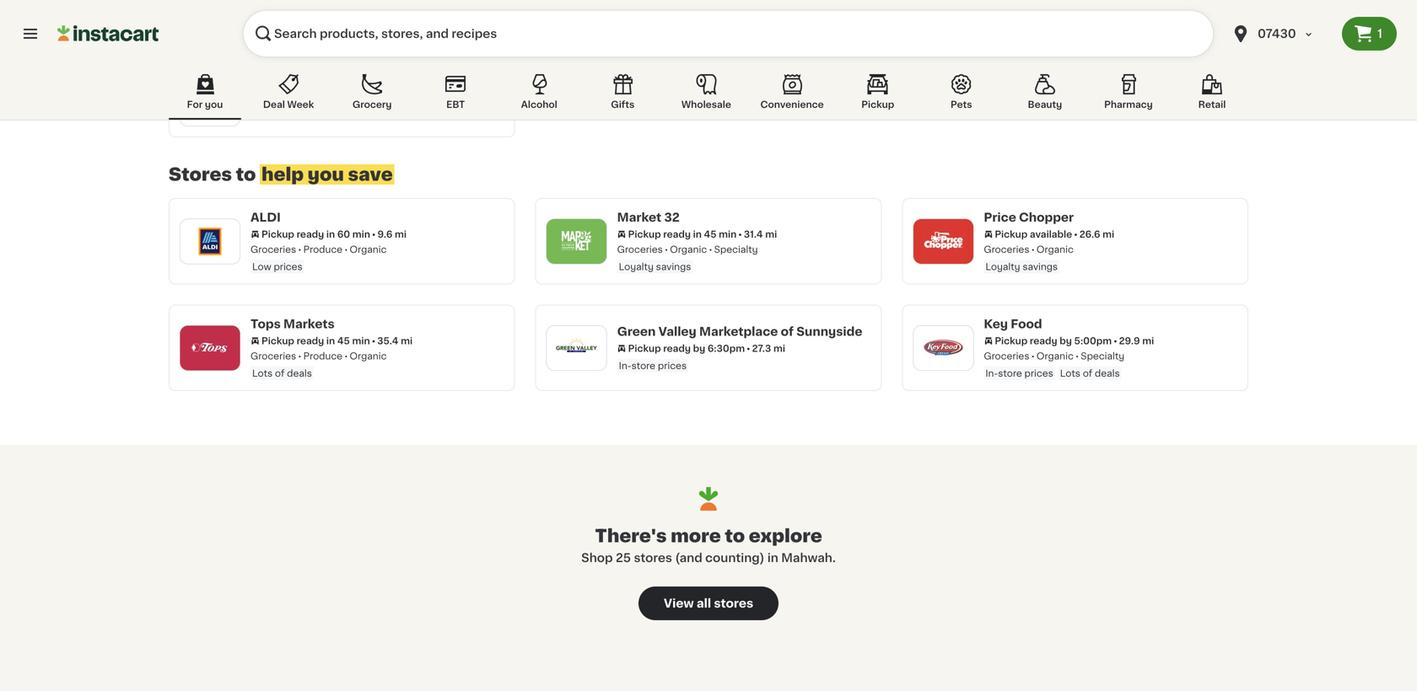 Task type: locate. For each thing, give the bounding box(es) containing it.
specialty down 5:00pm
[[1081, 352, 1125, 361]]

of down 'tops markets'
[[275, 369, 285, 378]]

mi for tops markets
[[401, 337, 413, 346]]

of up the 27.3 mi
[[781, 326, 794, 338]]

ready down 'markets' on the left of page
[[297, 337, 324, 346]]

beauty button
[[1009, 71, 1082, 120]]

45 up dairy
[[337, 12, 350, 22]]

deal week button
[[252, 71, 325, 120]]

price chopper
[[984, 212, 1074, 224]]

5:00pm
[[1075, 337, 1112, 346]]

pickup ready by 6:30pm
[[628, 344, 745, 354]]

1 vertical spatial to
[[725, 528, 745, 545]]

essentials
[[357, 108, 405, 118]]

0 horizontal spatial in-
[[619, 362, 632, 371]]

pickup ready in 45 min for market 32
[[628, 230, 737, 239]]

groceries organic specialty loyalty savings
[[617, 245, 758, 272]]

groceries inside "groceries organic specialty loyalty savings"
[[617, 245, 663, 254]]

prices right low
[[274, 262, 303, 272]]

in- down green
[[619, 362, 632, 371]]

prices down the pickup ready by 5:00pm on the right of page
[[1025, 369, 1054, 378]]

1 horizontal spatial specialty
[[1081, 352, 1125, 361]]

0 vertical spatial produce
[[303, 245, 343, 254]]

pickup available
[[995, 230, 1073, 239]]

in inside the there's more to explore shop 25 stores (and counting) in mahwah.
[[768, 553, 779, 564]]

2 lots from the left
[[1061, 369, 1081, 378]]

lots down tops
[[252, 369, 273, 378]]

ready down the valley
[[663, 344, 691, 354]]

0 horizontal spatial stores
[[634, 553, 672, 564]]

loyalty down market
[[619, 262, 654, 272]]

in- inside groceries organic specialty in-store prices lots of deals
[[986, 369, 998, 378]]

to left help
[[236, 166, 256, 184]]

retail
[[1199, 100, 1226, 109]]

deals down 5:00pm
[[1095, 369, 1120, 378]]

groceries inside groceries organic specialty in-store prices lots of deals
[[984, 352, 1030, 361]]

you
[[205, 100, 223, 109], [308, 166, 344, 184]]

2 vertical spatial pickup ready in 45 min
[[262, 337, 370, 346]]

in for aldi
[[326, 230, 335, 239]]

alcohol button
[[503, 71, 576, 120]]

produce for aldi
[[303, 245, 343, 254]]

2 horizontal spatial prices
[[1025, 369, 1054, 378]]

organic down the 9.6
[[350, 245, 387, 254]]

pets button
[[926, 71, 998, 120]]

groceries inside family dollar general merchandise essentials groceries
[[412, 108, 457, 118]]

groceries for market 32
[[617, 245, 663, 254]]

groceries
[[1145, 12, 1191, 21], [412, 108, 457, 118], [251, 245, 296, 254], [617, 245, 663, 254], [984, 245, 1030, 254], [251, 352, 296, 361], [984, 352, 1030, 361]]

organic inside groceries organic loyalty savings
[[1037, 245, 1074, 254]]

loyalty inside "groceries organic specialty loyalty savings"
[[619, 262, 654, 272]]

mi for price chopper
[[1103, 230, 1115, 239]]

of
[[781, 326, 794, 338], [275, 369, 285, 378], [1083, 369, 1093, 378]]

1 vertical spatial produce
[[303, 352, 343, 361]]

1 vertical spatial pickup ready in 45 min
[[628, 230, 737, 239]]

in left 60
[[326, 230, 335, 239]]

to up 'counting)'
[[725, 528, 745, 545]]

markets
[[284, 319, 335, 330]]

2 produce from the top
[[303, 352, 343, 361]]

produce inside groceries produce organic lots of deals
[[303, 352, 343, 361]]

to
[[236, 166, 256, 184], [725, 528, 745, 545]]

you inside button
[[205, 100, 223, 109]]

pickup ready in 45 min for tops markets
[[262, 337, 370, 346]]

groceries for tops markets
[[251, 352, 296, 361]]

you right help
[[308, 166, 344, 184]]

specialty inside "groceries organic specialty loyalty savings"
[[714, 245, 758, 254]]

stores
[[634, 553, 672, 564], [714, 598, 754, 610]]

0 vertical spatial stores
[[634, 553, 672, 564]]

min left 31.4
[[719, 230, 737, 239]]

organic inside "groceries organic specialty loyalty savings"
[[670, 245, 707, 254]]

1 horizontal spatial deals
[[1095, 369, 1120, 378]]

min for market 32
[[719, 230, 737, 239]]

prices inside groceries organic specialty in-store prices lots of deals
[[1025, 369, 1054, 378]]

groceries for aldi
[[251, 245, 296, 254]]

by left '6:30pm'
[[693, 344, 706, 354]]

mi right the 9.6
[[395, 230, 407, 239]]

pickup ready in 45 min down 'markets' on the left of page
[[262, 337, 370, 346]]

0 horizontal spatial deals
[[287, 369, 312, 378]]

1 vertical spatial stores
[[714, 598, 754, 610]]

tab panel
[[169, 0, 1249, 392]]

store down key food
[[998, 369, 1022, 378]]

in-
[[619, 362, 632, 371], [986, 369, 998, 378]]

1 horizontal spatial lots
[[1061, 369, 1081, 378]]

60
[[337, 230, 350, 239]]

retail button
[[1176, 71, 1249, 120]]

marketplace
[[700, 326, 778, 338]]

mi right 29.9
[[1143, 337, 1155, 346]]

specialty for key food
[[1081, 352, 1125, 361]]

min right 60
[[353, 230, 370, 239]]

in- down key
[[986, 369, 998, 378]]

0 horizontal spatial you
[[205, 100, 223, 109]]

organic down 35.4
[[350, 352, 387, 361]]

tab panel containing stores to
[[169, 0, 1249, 392]]

27.3 mi
[[752, 344, 786, 354]]

0 horizontal spatial specialty
[[714, 245, 758, 254]]

0 vertical spatial you
[[205, 100, 223, 109]]

1 produce from the top
[[303, 245, 343, 254]]

pickup down green
[[628, 344, 661, 354]]

ready
[[297, 12, 324, 22], [297, 230, 324, 239], [663, 230, 691, 239], [297, 337, 324, 346], [1030, 337, 1058, 346], [663, 344, 691, 354]]

savings down "32" in the top left of the page
[[656, 262, 691, 272]]

ready down food
[[1030, 337, 1058, 346]]

mi right 31.4
[[766, 230, 777, 239]]

organic down available
[[1037, 245, 1074, 254]]

specialty inside groceries organic specialty in-store prices lots of deals
[[1081, 352, 1125, 361]]

pickup for price chopper
[[995, 230, 1028, 239]]

valley
[[659, 326, 697, 338]]

pickup for aldi
[[262, 230, 294, 239]]

organic down the pickup ready by 5:00pm on the right of page
[[1037, 352, 1074, 361]]

view all stores
[[664, 598, 754, 610]]

ready for key
[[1030, 337, 1058, 346]]

by up groceries organic specialty in-store prices lots of deals
[[1060, 337, 1072, 346]]

mi right 35.4
[[401, 337, 413, 346]]

groceries inside groceries produce organic low prices
[[251, 245, 296, 254]]

in
[[326, 12, 335, 22], [326, 230, 335, 239], [693, 230, 702, 239], [326, 337, 335, 346], [768, 553, 779, 564]]

pickup down aldi
[[262, 230, 294, 239]]

you right for
[[205, 100, 223, 109]]

key food
[[984, 319, 1043, 330]]

lots
[[252, 369, 273, 378], [1061, 369, 1081, 378]]

0 horizontal spatial of
[[275, 369, 285, 378]]

for you
[[187, 100, 223, 109]]

view all stores button
[[639, 587, 779, 621]]

0 horizontal spatial to
[[236, 166, 256, 184]]

2 savings from the left
[[1023, 262, 1058, 272]]

mi
[[395, 230, 407, 239], [766, 230, 777, 239], [1103, 230, 1115, 239], [401, 337, 413, 346], [1143, 337, 1155, 346], [774, 344, 786, 354]]

0 horizontal spatial savings
[[656, 262, 691, 272]]

produce down pickup ready in 60 min
[[303, 245, 343, 254]]

45
[[337, 12, 350, 22], [704, 230, 717, 239], [337, 337, 350, 346]]

market 32 logo image
[[555, 220, 599, 263]]

2 deals from the left
[[1095, 369, 1120, 378]]

groceries inside groceries produce organic lots of deals
[[251, 352, 296, 361]]

loyalty
[[619, 262, 654, 272], [986, 262, 1021, 272]]

pickup left pets
[[862, 100, 895, 109]]

view
[[664, 598, 694, 610]]

produce
[[303, 245, 343, 254], [303, 352, 343, 361]]

family
[[251, 90, 292, 102]]

stores right all at the bottom of page
[[714, 598, 754, 610]]

explore
[[749, 528, 823, 545]]

loyalty inside groceries organic loyalty savings
[[986, 262, 1021, 272]]

0 horizontal spatial prices
[[274, 262, 303, 272]]

pickup for tops markets
[[262, 337, 294, 346]]

45 up groceries produce organic lots of deals
[[337, 337, 350, 346]]

2 loyalty from the left
[[986, 262, 1021, 272]]

31.4
[[744, 230, 763, 239]]

1 vertical spatial you
[[308, 166, 344, 184]]

ebt button
[[420, 71, 492, 120]]

ready down "32" in the top left of the page
[[663, 230, 691, 239]]

26.6
[[1080, 230, 1101, 239]]

family dollar general merchandise essentials groceries
[[251, 90, 457, 118]]

0 vertical spatial specialty
[[714, 245, 758, 254]]

organic inside groceries organic specialty in-store prices lots of deals
[[1037, 352, 1074, 361]]

lots down the pickup ready by 5:00pm on the right of page
[[1061, 369, 1081, 378]]

0 vertical spatial to
[[236, 166, 256, 184]]

general
[[251, 108, 287, 118]]

1 loyalty from the left
[[619, 262, 654, 272]]

pickup ready in 60 min
[[262, 230, 370, 239]]

organic inside groceries produce organic low prices
[[350, 245, 387, 254]]

pickup ready in 45 min
[[262, 12, 370, 22], [628, 230, 737, 239], [262, 337, 370, 346]]

1 horizontal spatial in-
[[986, 369, 998, 378]]

None search field
[[243, 10, 1214, 57]]

1
[[1378, 28, 1383, 40]]

organic
[[350, 245, 387, 254], [670, 245, 707, 254], [1037, 245, 1074, 254], [350, 352, 387, 361], [1037, 352, 1074, 361]]

mi right 27.3
[[774, 344, 786, 354]]

for
[[187, 100, 203, 109]]

in down explore at the right
[[768, 553, 779, 564]]

organic inside groceries produce organic lots of deals
[[350, 352, 387, 361]]

deals down 'tops markets'
[[287, 369, 312, 378]]

1 vertical spatial specialty
[[1081, 352, 1125, 361]]

in-store prices
[[619, 362, 687, 371]]

pickup ready in 45 min up dairy
[[262, 12, 370, 22]]

food
[[1011, 319, 1043, 330]]

price chopper logo image
[[922, 220, 966, 263]]

organic for key food
[[1037, 352, 1074, 361]]

savings
[[656, 262, 691, 272], [1023, 262, 1058, 272]]

shop
[[582, 553, 613, 564]]

store down green
[[632, 362, 656, 371]]

1 horizontal spatial you
[[308, 166, 344, 184]]

45 up "groceries organic specialty loyalty savings"
[[704, 230, 717, 239]]

store
[[632, 362, 656, 371], [998, 369, 1022, 378]]

pickup down market 32
[[628, 230, 661, 239]]

groceries organic specialty in-store prices lots of deals
[[984, 352, 1125, 378]]

2 horizontal spatial of
[[1083, 369, 1093, 378]]

pickup ready in 45 min down "32" in the top left of the page
[[628, 230, 737, 239]]

specialty down 31.4
[[714, 245, 758, 254]]

in up "groceries organic specialty loyalty savings"
[[693, 230, 702, 239]]

store inside groceries organic specialty in-store prices lots of deals
[[998, 369, 1022, 378]]

min left 35.4
[[352, 337, 370, 346]]

1 vertical spatial 45
[[704, 230, 717, 239]]

deals
[[287, 369, 312, 378], [1095, 369, 1120, 378]]

family dollar logo image
[[188, 82, 232, 126]]

pickup down key food
[[995, 337, 1028, 346]]

produce inside groceries produce organic low prices
[[303, 245, 343, 254]]

1 deals from the left
[[287, 369, 312, 378]]

tops markets logo image
[[188, 326, 232, 370]]

by
[[1060, 337, 1072, 346], [693, 344, 706, 354]]

gifts button
[[587, 71, 659, 120]]

1 lots from the left
[[252, 369, 273, 378]]

chopper
[[1019, 212, 1074, 224]]

loyalty down the 'pickup available'
[[986, 262, 1021, 272]]

pickup
[[262, 12, 294, 22], [862, 100, 895, 109], [262, 230, 294, 239], [628, 230, 661, 239], [995, 230, 1028, 239], [262, 337, 294, 346], [995, 337, 1028, 346], [628, 344, 661, 354]]

for you button
[[169, 71, 241, 120]]

prices
[[274, 262, 303, 272], [658, 362, 687, 371], [1025, 369, 1054, 378]]

by for food
[[1060, 337, 1072, 346]]

pickup button
[[842, 71, 914, 120]]

1 horizontal spatial to
[[725, 528, 745, 545]]

instacart image
[[57, 24, 159, 44]]

organic down "32" in the top left of the page
[[670, 245, 707, 254]]

groceries inside groceries organic loyalty savings
[[984, 245, 1030, 254]]

specialty
[[714, 245, 758, 254], [1081, 352, 1125, 361]]

pickup down tops
[[262, 337, 294, 346]]

prices down pickup ready by 6:30pm
[[658, 362, 687, 371]]

1 horizontal spatial savings
[[1023, 262, 1058, 272]]

sunnyside
[[797, 326, 863, 338]]

savings inside "groceries organic specialty loyalty savings"
[[656, 262, 691, 272]]

1 horizontal spatial store
[[998, 369, 1022, 378]]

0 horizontal spatial lots
[[252, 369, 273, 378]]

groceries for key food
[[984, 352, 1030, 361]]

2 vertical spatial 45
[[337, 337, 350, 346]]

0 horizontal spatial by
[[693, 344, 706, 354]]

to inside the there's more to explore shop 25 stores (and counting) in mahwah.
[[725, 528, 745, 545]]

1 horizontal spatial prices
[[658, 362, 687, 371]]

stores
[[169, 166, 232, 184]]

35.4 mi
[[377, 337, 413, 346]]

min
[[352, 12, 370, 22], [353, 230, 370, 239], [719, 230, 737, 239], [352, 337, 370, 346]]

in up groceries produce organic lots of deals
[[326, 337, 335, 346]]

savings inside groceries organic loyalty savings
[[1023, 262, 1058, 272]]

stores right 25
[[634, 553, 672, 564]]

32
[[664, 212, 680, 224]]

07430 button
[[1221, 10, 1343, 57]]

07430
[[1258, 28, 1297, 40]]

of down 5:00pm
[[1083, 369, 1093, 378]]

pharmacy
[[1105, 100, 1153, 109]]

1 horizontal spatial by
[[1060, 337, 1072, 346]]

pickup down price
[[995, 230, 1028, 239]]

1 horizontal spatial loyalty
[[986, 262, 1021, 272]]

0 horizontal spatial loyalty
[[619, 262, 654, 272]]

in up dairy
[[326, 12, 335, 22]]

1 savings from the left
[[656, 262, 691, 272]]

produce down 'markets' on the left of page
[[303, 352, 343, 361]]

mi right 26.6
[[1103, 230, 1115, 239]]

1 horizontal spatial stores
[[714, 598, 754, 610]]

07430 button
[[1231, 10, 1332, 57]]

savings down the 'pickup available'
[[1023, 262, 1058, 272]]

pickup for key food
[[995, 337, 1028, 346]]



Task type: vqa. For each thing, say whether or not it's contained in the screenshot.
9 for Folgers Instant Coffee
no



Task type: describe. For each thing, give the bounding box(es) containing it.
you inside tab panel
[[308, 166, 344, 184]]

ready up dairy
[[297, 12, 324, 22]]

key food logo image
[[922, 326, 966, 370]]

0 horizontal spatial store
[[632, 362, 656, 371]]

grocery
[[353, 100, 392, 109]]

mahwah.
[[782, 553, 836, 564]]

green valley marketplace of sunnyside logo image
[[555, 326, 599, 370]]

stores inside the there's more to explore shop 25 stores (and counting) in mahwah.
[[634, 553, 672, 564]]

help
[[262, 166, 304, 184]]

groceries organic loyalty savings
[[984, 245, 1074, 272]]

deal week
[[263, 100, 314, 109]]

in for tops markets
[[326, 337, 335, 346]]

ready for market
[[663, 230, 691, 239]]

deli pantry dairy
[[251, 27, 338, 37]]

0 vertical spatial 45
[[337, 12, 350, 22]]

pickup for market 32
[[628, 230, 661, 239]]

45 for market 32
[[704, 230, 717, 239]]

tops
[[251, 319, 281, 330]]

deals inside groceries organic specialty in-store prices lots of deals
[[1095, 369, 1120, 378]]

pickup inside button
[[862, 100, 895, 109]]

pickup for green valley marketplace of sunnyside
[[628, 344, 661, 354]]

week
[[287, 100, 314, 109]]

ready for green
[[663, 344, 691, 354]]

dollar
[[295, 90, 332, 102]]

convenience button
[[754, 71, 831, 120]]

ebt
[[446, 100, 465, 109]]

0 vertical spatial pickup ready in 45 min
[[262, 12, 370, 22]]

(and
[[675, 553, 703, 564]]

25
[[616, 553, 631, 564]]

beauty
[[1028, 100, 1063, 109]]

alcohol
[[521, 100, 558, 109]]

min for aldi
[[353, 230, 370, 239]]

organic for market 32
[[670, 245, 707, 254]]

Search field
[[243, 10, 1214, 57]]

6:30pm
[[708, 344, 745, 354]]

wholesale
[[682, 100, 731, 109]]

mi for market 32
[[766, 230, 777, 239]]

27.3
[[752, 344, 771, 354]]

pets
[[951, 100, 973, 109]]

1 button
[[1343, 17, 1397, 51]]

deli
[[251, 27, 269, 37]]

low
[[252, 262, 271, 272]]

merchandise
[[290, 108, 350, 118]]

of inside groceries organic specialty in-store prices lots of deals
[[1083, 369, 1093, 378]]

aldi logo image
[[188, 220, 232, 263]]

prices inside groceries produce organic low prices
[[274, 262, 303, 272]]

gifts
[[611, 100, 635, 109]]

by for valley
[[693, 344, 706, 354]]

green
[[617, 326, 656, 338]]

mi for green valley marketplace of sunnyside
[[774, 344, 786, 354]]

31.4 mi
[[744, 230, 777, 239]]

pickup up pantry
[[262, 12, 294, 22]]

in for market 32
[[693, 230, 702, 239]]

min up grocery "button"
[[352, 12, 370, 22]]

counting)
[[706, 553, 765, 564]]

tops markets
[[251, 319, 335, 330]]

organic for price chopper
[[1037, 245, 1074, 254]]

pantry
[[276, 27, 306, 37]]

45 for tops markets
[[337, 337, 350, 346]]

deals inside groceries produce organic lots of deals
[[287, 369, 312, 378]]

mi for aldi
[[395, 230, 407, 239]]

price
[[984, 212, 1017, 224]]

deal
[[263, 100, 285, 109]]

all
[[697, 598, 711, 610]]

pharmacy button
[[1093, 71, 1165, 120]]

26.6 mi
[[1080, 230, 1115, 239]]

35.4
[[377, 337, 399, 346]]

lots inside groceries produce organic lots of deals
[[252, 369, 273, 378]]

ready for tops
[[297, 337, 324, 346]]

stores inside button
[[714, 598, 754, 610]]

market
[[617, 212, 662, 224]]

view all stores link
[[639, 587, 779, 621]]

key
[[984, 319, 1008, 330]]

more
[[671, 528, 721, 545]]

29.9
[[1119, 337, 1140, 346]]

29.9 mi
[[1119, 337, 1155, 346]]

there's more to explore shop 25 stores (and counting) in mahwah.
[[582, 528, 836, 564]]

available
[[1030, 230, 1073, 239]]

grocery button
[[336, 71, 409, 120]]

groceries produce organic low prices
[[251, 245, 387, 272]]

dairy
[[314, 27, 338, 37]]

1 horizontal spatial of
[[781, 326, 794, 338]]

aldi
[[251, 212, 281, 224]]

stores to help you save
[[169, 166, 393, 184]]

convenience
[[761, 100, 824, 109]]

market 32
[[617, 212, 680, 224]]

lots inside groceries organic specialty in-store prices lots of deals
[[1061, 369, 1081, 378]]

specialty for market 32
[[714, 245, 758, 254]]

min for tops markets
[[352, 337, 370, 346]]

groceries link
[[902, 0, 1249, 50]]

shop categories tab list
[[169, 71, 1249, 120]]

of inside groceries produce organic lots of deals
[[275, 369, 285, 378]]

green valley marketplace of sunnyside
[[617, 326, 863, 338]]

9.6
[[378, 230, 393, 239]]

to inside tab panel
[[236, 166, 256, 184]]

save
[[348, 166, 393, 184]]

mi for key food
[[1143, 337, 1155, 346]]

pickup ready by 5:00pm
[[995, 337, 1112, 346]]

ready up groceries produce organic low prices
[[297, 230, 324, 239]]

9.6 mi
[[378, 230, 407, 239]]

groceries for price chopper
[[984, 245, 1030, 254]]

there's
[[595, 528, 667, 545]]

groceries produce organic lots of deals
[[251, 352, 387, 378]]

produce for tops markets
[[303, 352, 343, 361]]

wholesale button
[[670, 71, 743, 120]]



